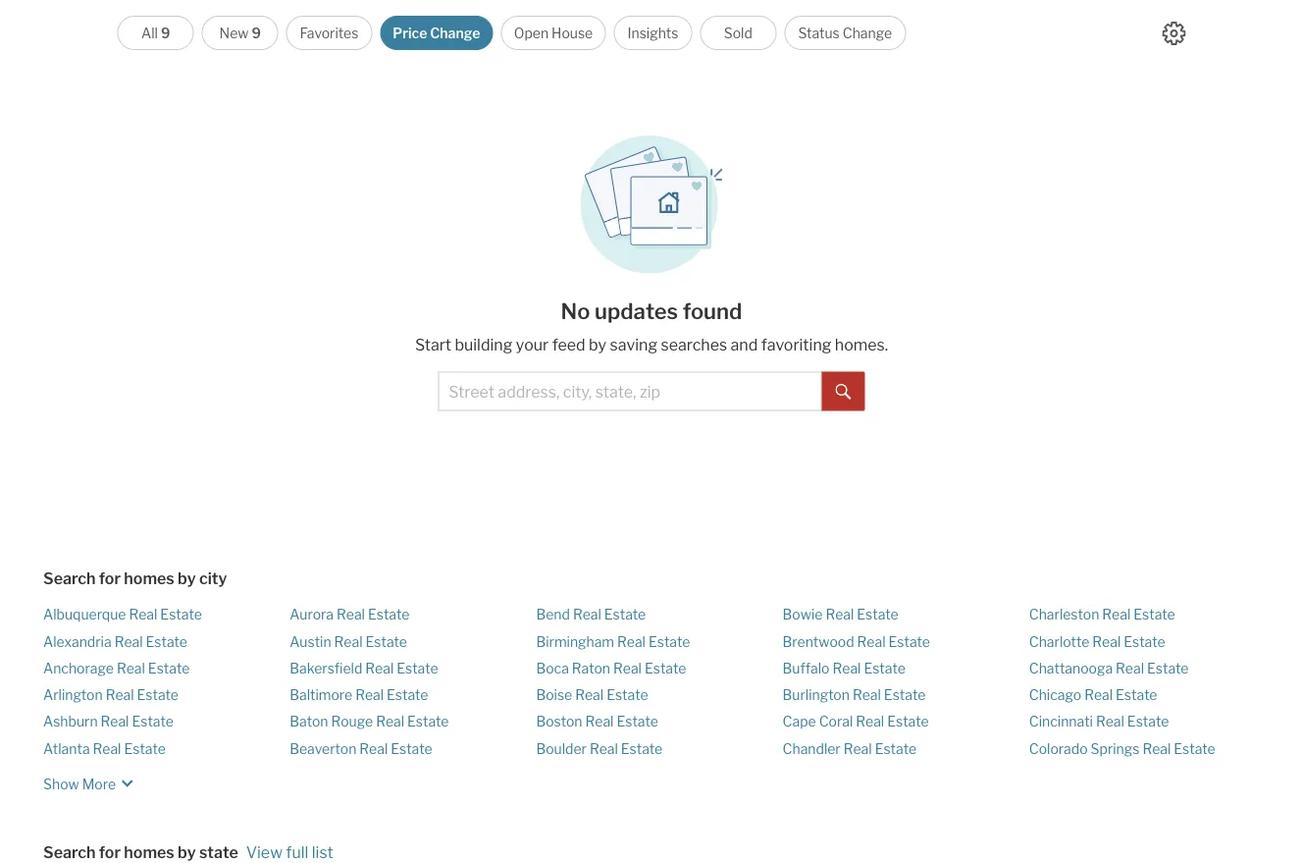 Task type: describe. For each thing, give the bounding box(es) containing it.
estate for alexandria real estate
[[146, 633, 188, 650]]

estate up the beaverton real estate
[[408, 713, 449, 730]]

real for anchorage real estate
[[117, 660, 145, 676]]

alexandria
[[43, 633, 112, 650]]

springs
[[1091, 740, 1140, 757]]

All radio
[[118, 16, 194, 50]]

by for city
[[178, 569, 196, 588]]

feed
[[552, 335, 586, 354]]

price change
[[393, 25, 480, 41]]

boulder real estate
[[536, 740, 663, 757]]

buffalo real estate
[[783, 660, 906, 676]]

real down birmingham real estate
[[614, 660, 642, 676]]

house
[[552, 25, 593, 41]]

estate for aurora real estate
[[368, 606, 410, 623]]

show more
[[43, 776, 116, 793]]

burlington real estate
[[783, 687, 926, 703]]

all
[[141, 25, 158, 41]]

atlanta real estate link
[[43, 740, 166, 757]]

estate down birmingham real estate
[[645, 660, 687, 676]]

estate down burlington real estate link
[[888, 713, 929, 730]]

homes for state
[[124, 843, 175, 862]]

burlington real estate link
[[783, 687, 926, 703]]

9 for all 9
[[161, 25, 170, 41]]

real down burlington real estate link
[[856, 713, 885, 730]]

estate for charleston real estate
[[1134, 606, 1176, 623]]

option group containing all
[[118, 16, 907, 50]]

colorado
[[1030, 740, 1088, 757]]

updates
[[595, 297, 679, 324]]

bakersfield
[[290, 660, 363, 676]]

boulder real estate link
[[536, 740, 663, 757]]

insights
[[628, 25, 679, 41]]

cincinnati
[[1030, 713, 1094, 730]]

homes for city
[[124, 569, 175, 588]]

arlington real estate
[[43, 687, 179, 703]]

beaverton real estate link
[[290, 740, 433, 757]]

chicago real estate
[[1030, 687, 1158, 703]]

real for chattanooga real estate
[[1116, 660, 1145, 676]]

estate for ashburn real estate
[[132, 713, 174, 730]]

real for chicago real estate
[[1085, 687, 1113, 703]]

bowie real estate link
[[783, 606, 899, 623]]

bakersfield real estate link
[[290, 660, 439, 676]]

estate for arlington real estate
[[137, 687, 179, 703]]

estate for baltimore real estate
[[387, 687, 429, 703]]

Sold radio
[[700, 16, 777, 50]]

real for austin real estate
[[334, 633, 363, 650]]

boca raton real estate link
[[536, 660, 687, 676]]

aurora
[[290, 606, 334, 623]]

estate for brentwood real estate
[[889, 633, 931, 650]]

chandler
[[783, 740, 841, 757]]

search for homes by state view full list
[[43, 843, 334, 862]]

brentwood
[[783, 633, 855, 650]]

baton rouge real estate link
[[290, 713, 449, 730]]

buffalo
[[783, 660, 830, 676]]

albuquerque real estate
[[43, 606, 202, 623]]

boston real estate link
[[536, 713, 659, 730]]

real for boston real estate
[[586, 713, 614, 730]]

estate for boston real estate
[[617, 713, 659, 730]]

boca raton real estate
[[536, 660, 687, 676]]

chandler real estate link
[[783, 740, 917, 757]]

your
[[516, 335, 549, 354]]

chattanooga real estate link
[[1030, 660, 1189, 676]]

austin real estate link
[[290, 633, 407, 650]]

arlington real estate link
[[43, 687, 179, 703]]

charleston real estate link
[[1030, 606, 1176, 623]]

favoriting
[[762, 335, 832, 354]]

baton
[[290, 713, 328, 730]]

charlotte real estate link
[[1030, 633, 1166, 650]]

more
[[82, 776, 116, 793]]

0 vertical spatial by
[[589, 335, 607, 354]]

real for charleston real estate
[[1103, 606, 1131, 623]]

full
[[286, 843, 309, 862]]

alexandria real estate link
[[43, 633, 188, 650]]

estate for burlington real estate
[[884, 687, 926, 703]]

estate for chicago real estate
[[1116, 687, 1158, 703]]

New radio
[[202, 16, 279, 50]]

city
[[199, 569, 227, 588]]

birmingham
[[536, 633, 615, 650]]

real for aurora real estate
[[337, 606, 365, 623]]

estate right springs
[[1175, 740, 1216, 757]]

bend
[[536, 606, 570, 623]]

charlotte real estate
[[1030, 633, 1166, 650]]

submit search image
[[836, 384, 852, 400]]

state
[[199, 843, 238, 862]]

real for bowie real estate
[[826, 606, 854, 623]]

no
[[561, 297, 591, 324]]

chandler real estate
[[783, 740, 917, 757]]

ashburn
[[43, 713, 98, 730]]

estate for chandler real estate
[[875, 740, 917, 757]]

real for albuquerque real estate
[[129, 606, 157, 623]]

boston
[[536, 713, 583, 730]]

new 9
[[220, 25, 261, 41]]

all 9
[[141, 25, 170, 41]]

real for cincinnati real estate
[[1097, 713, 1125, 730]]

real for alexandria real estate
[[115, 633, 143, 650]]

estate for bend real estate
[[605, 606, 646, 623]]

view full list link
[[246, 843, 334, 862]]

beaverton real estate
[[290, 740, 433, 757]]

estate for buffalo real estate
[[864, 660, 906, 676]]

estate for chattanooga real estate
[[1148, 660, 1189, 676]]

open
[[514, 25, 549, 41]]

estate for boise real estate
[[607, 687, 649, 703]]

found
[[683, 297, 743, 324]]

new
[[220, 25, 249, 41]]

list
[[312, 843, 334, 862]]



Task type: locate. For each thing, give the bounding box(es) containing it.
homes up albuquerque real estate
[[124, 569, 175, 588]]

search down show
[[43, 843, 96, 862]]

for down more
[[99, 843, 121, 862]]

real down raton
[[576, 687, 604, 703]]

change for price change
[[430, 25, 480, 41]]

estate for anchorage real estate
[[148, 660, 190, 676]]

estate up boca raton real estate link
[[649, 633, 691, 650]]

real down the aurora real estate link
[[334, 633, 363, 650]]

change for status change
[[843, 25, 893, 41]]

2 9 from the left
[[252, 25, 261, 41]]

real down anchorage real estate
[[106, 687, 134, 703]]

real up cape coral real estate
[[853, 687, 882, 703]]

cape
[[783, 713, 817, 730]]

real for buffalo real estate
[[833, 660, 861, 676]]

charleston real estate
[[1030, 606, 1176, 623]]

real down charlotte real estate
[[1116, 660, 1145, 676]]

saving
[[610, 335, 658, 354]]

Insights radio
[[614, 16, 692, 50]]

real down albuquerque real estate
[[115, 633, 143, 650]]

estate up austin real estate
[[368, 606, 410, 623]]

start building your feed by saving searches and favoriting homes.
[[415, 335, 889, 354]]

atlanta
[[43, 740, 90, 757]]

2 for from the top
[[99, 843, 121, 862]]

buffalo real estate link
[[783, 660, 906, 676]]

ashburn real estate link
[[43, 713, 174, 730]]

real for birmingham real estate
[[618, 633, 646, 650]]

real up "cincinnati real estate"
[[1085, 687, 1113, 703]]

bend real estate link
[[536, 606, 646, 623]]

bakersfield real estate
[[290, 660, 439, 676]]

1 vertical spatial by
[[178, 569, 196, 588]]

1 vertical spatial homes
[[124, 843, 175, 862]]

estate up birmingham real estate
[[605, 606, 646, 623]]

real up brentwood real estate "link"
[[826, 606, 854, 623]]

colorado springs real estate
[[1030, 740, 1216, 757]]

cincinnati real estate link
[[1030, 713, 1170, 730]]

9 right new
[[252, 25, 261, 41]]

estate down baton rouge real estate
[[391, 740, 433, 757]]

1 search from the top
[[43, 569, 96, 588]]

real up the boca raton real estate
[[618, 633, 646, 650]]

real for chandler real estate
[[844, 740, 873, 757]]

real down 'alexandria real estate'
[[117, 660, 145, 676]]

for for search for homes by city
[[99, 569, 121, 588]]

real up springs
[[1097, 713, 1125, 730]]

homes.
[[835, 335, 889, 354]]

real for bakersfield real estate
[[366, 660, 394, 676]]

boise
[[536, 687, 573, 703]]

0 vertical spatial homes
[[124, 569, 175, 588]]

estate for cincinnati real estate
[[1128, 713, 1170, 730]]

birmingham real estate
[[536, 633, 691, 650]]

estate for bowie real estate
[[857, 606, 899, 623]]

for
[[99, 569, 121, 588], [99, 843, 121, 862]]

real for arlington real estate
[[106, 687, 134, 703]]

real right springs
[[1143, 740, 1172, 757]]

real down baton rouge real estate link
[[360, 740, 388, 757]]

0 horizontal spatial change
[[430, 25, 480, 41]]

estate for austin real estate
[[366, 633, 407, 650]]

search for search for homes by state view full list
[[43, 843, 96, 862]]

estate up chattanooga real estate link
[[1124, 633, 1166, 650]]

estate up cape coral real estate
[[884, 687, 926, 703]]

chattanooga
[[1030, 660, 1113, 676]]

9 right the all
[[161, 25, 170, 41]]

austin real estate
[[290, 633, 407, 650]]

status change
[[799, 25, 893, 41]]

real right rouge in the bottom of the page
[[376, 713, 405, 730]]

anchorage real estate
[[43, 660, 190, 676]]

real down the cape coral real estate link
[[844, 740, 873, 757]]

real up austin real estate
[[337, 606, 365, 623]]

9 inside all radio
[[161, 25, 170, 41]]

austin
[[290, 633, 331, 650]]

real for baltimore real estate
[[356, 687, 384, 703]]

estate down the cape coral real estate link
[[875, 740, 917, 757]]

0 vertical spatial search
[[43, 569, 96, 588]]

building
[[455, 335, 513, 354]]

status
[[799, 25, 840, 41]]

estate down arlington real estate link at the left bottom of the page
[[132, 713, 174, 730]]

no updates found
[[561, 297, 743, 324]]

estate for bakersfield real estate
[[397, 660, 439, 676]]

real for ashburn real estate
[[101, 713, 129, 730]]

real for boulder real estate
[[590, 740, 618, 757]]

2 search from the top
[[43, 843, 96, 862]]

estate down city in the bottom of the page
[[160, 606, 202, 623]]

estate up buffalo real estate
[[889, 633, 931, 650]]

for for search for homes by state view full list
[[99, 843, 121, 862]]

beaverton
[[290, 740, 357, 757]]

1 vertical spatial search
[[43, 843, 96, 862]]

1 homes from the top
[[124, 569, 175, 588]]

estate up baton rouge real estate
[[387, 687, 429, 703]]

estate for beaverton real estate
[[391, 740, 433, 757]]

change inside option
[[430, 25, 480, 41]]

baltimore
[[290, 687, 353, 703]]

boulder
[[536, 740, 587, 757]]

anchorage real estate link
[[43, 660, 190, 676]]

1 horizontal spatial 9
[[252, 25, 261, 41]]

show more link
[[43, 766, 139, 795]]

real
[[129, 606, 157, 623], [337, 606, 365, 623], [573, 606, 602, 623], [826, 606, 854, 623], [1103, 606, 1131, 623], [115, 633, 143, 650], [334, 633, 363, 650], [618, 633, 646, 650], [858, 633, 886, 650], [1093, 633, 1121, 650], [117, 660, 145, 676], [366, 660, 394, 676], [614, 660, 642, 676], [833, 660, 861, 676], [1116, 660, 1145, 676], [106, 687, 134, 703], [356, 687, 384, 703], [576, 687, 604, 703], [853, 687, 882, 703], [1085, 687, 1113, 703], [101, 713, 129, 730], [376, 713, 405, 730], [586, 713, 614, 730], [856, 713, 885, 730], [1097, 713, 1125, 730], [93, 740, 121, 757], [360, 740, 388, 757], [590, 740, 618, 757], [844, 740, 873, 757], [1143, 740, 1172, 757]]

estate for albuquerque real estate
[[160, 606, 202, 623]]

searches
[[661, 335, 728, 354]]

1 vertical spatial for
[[99, 843, 121, 862]]

albuquerque
[[43, 606, 126, 623]]

estate for charlotte real estate
[[1124, 633, 1166, 650]]

1 horizontal spatial change
[[843, 25, 893, 41]]

baltimore real estate link
[[290, 687, 429, 703]]

brentwood real estate link
[[783, 633, 931, 650]]

estate up the brentwood real estate
[[857, 606, 899, 623]]

charlotte
[[1030, 633, 1090, 650]]

aurora real estate
[[290, 606, 410, 623]]

and
[[731, 335, 758, 354]]

boise real estate
[[536, 687, 649, 703]]

alexandria real estate
[[43, 633, 188, 650]]

by right feed
[[589, 335, 607, 354]]

show
[[43, 776, 79, 793]]

search for homes by city
[[43, 569, 227, 588]]

boise real estate link
[[536, 687, 649, 703]]

chicago real estate link
[[1030, 687, 1158, 703]]

by for state
[[178, 843, 196, 862]]

real down arlington real estate link at the left bottom of the page
[[101, 713, 129, 730]]

open house
[[514, 25, 593, 41]]

estate for boulder real estate
[[621, 740, 663, 757]]

real for atlanta real estate
[[93, 740, 121, 757]]

2 change from the left
[[843, 25, 893, 41]]

favorites
[[300, 25, 359, 41]]

birmingham real estate link
[[536, 633, 691, 650]]

0 vertical spatial for
[[99, 569, 121, 588]]

search up "albuquerque" on the bottom left
[[43, 569, 96, 588]]

real up baton rouge real estate link
[[356, 687, 384, 703]]

1 for from the top
[[99, 569, 121, 588]]

0 horizontal spatial 9
[[161, 25, 170, 41]]

real for beaverton real estate
[[360, 740, 388, 757]]

estate down alexandria real estate link
[[148, 660, 190, 676]]

real down "ashburn real estate" link
[[93, 740, 121, 757]]

estate up bakersfield real estate link
[[366, 633, 407, 650]]

real for burlington real estate
[[853, 687, 882, 703]]

estate down boston real estate
[[621, 740, 663, 757]]

bowie real estate
[[783, 606, 899, 623]]

rouge
[[331, 713, 373, 730]]

bowie
[[783, 606, 823, 623]]

real up charlotte real estate "link"
[[1103, 606, 1131, 623]]

price
[[393, 25, 427, 41]]

boston real estate
[[536, 713, 659, 730]]

real up the chattanooga real estate
[[1093, 633, 1121, 650]]

estate up "colorado springs real estate" link
[[1128, 713, 1170, 730]]

baton rouge real estate
[[290, 713, 449, 730]]

baltimore real estate
[[290, 687, 429, 703]]

Open House radio
[[501, 16, 606, 50]]

chattanooga real estate
[[1030, 660, 1189, 676]]

search for search for homes by city
[[43, 569, 96, 588]]

burlington
[[783, 687, 850, 703]]

option group
[[118, 16, 907, 50]]

Status Change radio
[[785, 16, 907, 50]]

real for brentwood real estate
[[858, 633, 886, 650]]

estate down the brentwood real estate
[[864, 660, 906, 676]]

homes left state
[[124, 843, 175, 862]]

estate down charlotte real estate
[[1148, 660, 1189, 676]]

chicago
[[1030, 687, 1082, 703]]

real down search for homes by city
[[129, 606, 157, 623]]

estate up boulder real estate
[[617, 713, 659, 730]]

for up albuquerque real estate
[[99, 569, 121, 588]]

bend real estate
[[536, 606, 646, 623]]

estate for birmingham real estate
[[649, 633, 691, 650]]

cincinnati real estate
[[1030, 713, 1170, 730]]

arlington
[[43, 687, 103, 703]]

aurora real estate link
[[290, 606, 410, 623]]

2 homes from the top
[[124, 843, 175, 862]]

real down boston real estate
[[590, 740, 618, 757]]

real up burlington real estate link
[[833, 660, 861, 676]]

9
[[161, 25, 170, 41], [252, 25, 261, 41]]

by left state
[[178, 843, 196, 862]]

change right price
[[430, 25, 480, 41]]

1 change from the left
[[430, 25, 480, 41]]

change right status
[[843, 25, 893, 41]]

2 vertical spatial by
[[178, 843, 196, 862]]

real for bend real estate
[[573, 606, 602, 623]]

change
[[430, 25, 480, 41], [843, 25, 893, 41]]

homes
[[124, 569, 175, 588], [124, 843, 175, 862]]

change inside option
[[843, 25, 893, 41]]

estate down the boca raton real estate
[[607, 687, 649, 703]]

view
[[246, 843, 283, 862]]

estate for atlanta real estate
[[124, 740, 166, 757]]

brentwood real estate
[[783, 633, 931, 650]]

Favorites radio
[[286, 16, 372, 50]]

charleston
[[1030, 606, 1100, 623]]

estate up charlotte real estate
[[1134, 606, 1176, 623]]

Price Change radio
[[380, 16, 493, 50]]

estate down albuquerque real estate link
[[146, 633, 188, 650]]

9 inside new option
[[252, 25, 261, 41]]

real up baltimore real estate link
[[366, 660, 394, 676]]

atlanta real estate
[[43, 740, 166, 757]]

1 9 from the left
[[161, 25, 170, 41]]

estate up baltimore real estate link
[[397, 660, 439, 676]]

start
[[415, 335, 452, 354]]

real up boulder real estate
[[586, 713, 614, 730]]

estate down chattanooga real estate link
[[1116, 687, 1158, 703]]

estate down "ashburn real estate" link
[[124, 740, 166, 757]]

coral
[[820, 713, 853, 730]]

estate down anchorage real estate
[[137, 687, 179, 703]]

ashburn real estate
[[43, 713, 174, 730]]

search
[[43, 569, 96, 588], [43, 843, 96, 862]]

9 for new 9
[[252, 25, 261, 41]]

real up buffalo real estate
[[858, 633, 886, 650]]

by left city in the bottom of the page
[[178, 569, 196, 588]]

Street address, city, state, zip search field
[[438, 372, 822, 411]]

real for charlotte real estate
[[1093, 633, 1121, 650]]

albuquerque real estate link
[[43, 606, 202, 623]]

boca
[[536, 660, 569, 676]]

real for boise real estate
[[576, 687, 604, 703]]

real up birmingham
[[573, 606, 602, 623]]



Task type: vqa. For each thing, say whether or not it's contained in the screenshot.
2nd for
yes



